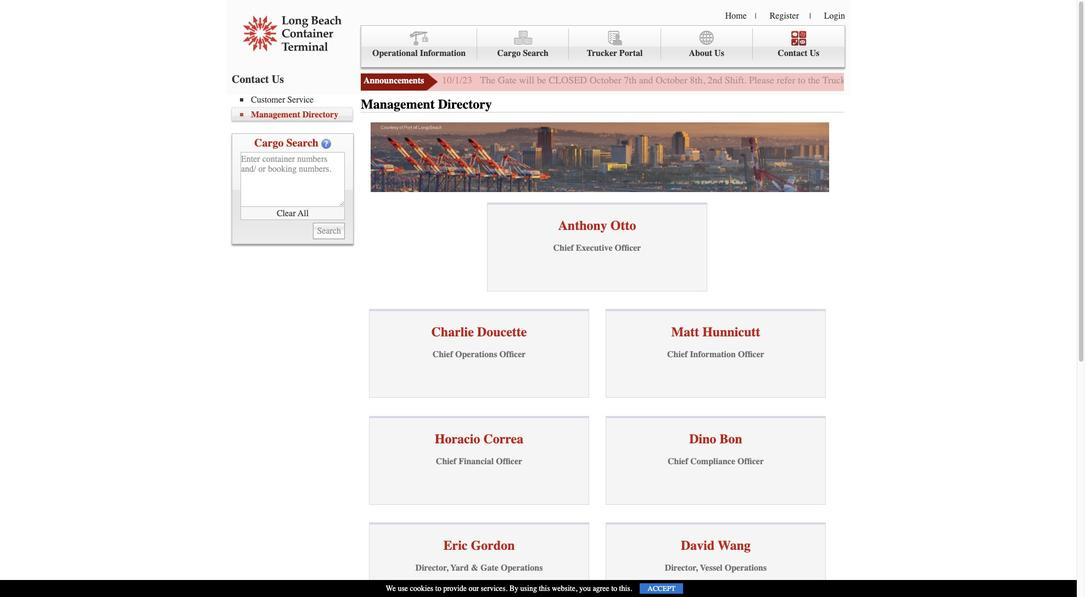 Task type: locate. For each thing, give the bounding box(es) containing it.
0 vertical spatial contact us
[[778, 48, 820, 58]]

operations inside charlie doucette option
[[455, 350, 497, 360]]

contact us
[[778, 48, 820, 58], [232, 73, 284, 86]]

cargo down management directory link
[[254, 137, 284, 149]]

information down matt hunnicutt at the right bottom of the page
[[690, 350, 736, 360]]

1 horizontal spatial cargo search
[[497, 48, 549, 58]]

contact up customer
[[232, 73, 269, 86]]

david
[[681, 538, 715, 554]]

search down management directory link
[[286, 137, 319, 149]]

contact
[[778, 48, 808, 58], [232, 73, 269, 86]]

1 vertical spatial cargo
[[254, 137, 284, 149]]

management
[[361, 97, 435, 112], [251, 110, 300, 120]]

1 horizontal spatial for
[[1027, 74, 1038, 86]]

cargo up will
[[497, 48, 521, 58]]

charlie doucette option
[[369, 309, 589, 398]]

director, up cookies
[[416, 564, 448, 574]]

1 vertical spatial menu bar
[[232, 94, 358, 122]]

officer inside matt hunnicutt option
[[738, 350, 765, 360]]

home link
[[725, 11, 747, 21]]

management directory link
[[240, 110, 353, 120]]

0 horizontal spatial cargo
[[254, 137, 284, 149]]

be
[[537, 74, 546, 86]]

0 horizontal spatial for
[[936, 74, 948, 86]]

| right the home
[[755, 12, 757, 21]]

| left the 'login'
[[810, 12, 811, 21]]

management down announcements
[[361, 97, 435, 112]]

information inside matt hunnicutt option
[[690, 350, 736, 360]]

director, inside eric gordon option
[[416, 564, 448, 574]]

yard
[[451, 564, 469, 574]]

0 horizontal spatial menu bar
[[232, 94, 358, 122]]

web
[[896, 74, 913, 86]]

officer for horacio correa
[[496, 457, 522, 467]]

0 vertical spatial cargo search
[[497, 48, 549, 58]]

us
[[715, 48, 724, 58], [810, 48, 820, 58], [272, 73, 284, 86]]

information up 10/1/23
[[420, 48, 466, 58]]

management down customer
[[251, 110, 300, 120]]

0 horizontal spatial contact
[[232, 73, 269, 86]]

gate
[[498, 74, 517, 86], [848, 74, 867, 86], [481, 564, 499, 574]]

1 horizontal spatial to
[[611, 584, 617, 594]]

2 october from the left
[[656, 74, 688, 86]]

2 horizontal spatial operations
[[725, 564, 767, 574]]

home
[[725, 11, 747, 21]]

1 vertical spatial contact
[[232, 73, 269, 86]]

the left truck
[[808, 74, 820, 86]]

officer down correa
[[496, 457, 522, 467]]

clear
[[277, 208, 296, 218]]

1 vertical spatial cargo search
[[254, 137, 319, 149]]

clear all button
[[241, 207, 345, 220]]

1 horizontal spatial information
[[690, 350, 736, 360]]

horacio correa option
[[369, 416, 589, 505]]

chief inside charlie doucette option
[[433, 350, 453, 360]]

0 horizontal spatial directory
[[302, 110, 338, 120]]

cargo search down management directory link
[[254, 137, 319, 149]]

service
[[287, 95, 314, 105]]

1 horizontal spatial october
[[656, 74, 688, 86]]

chief inside horacio correa option
[[436, 457, 457, 467]]

further
[[950, 74, 977, 86]]

0 horizontal spatial us
[[272, 73, 284, 86]]

officer down the otto
[[615, 243, 641, 253]]

operations down charlie doucette
[[455, 350, 497, 360]]

register link
[[770, 11, 799, 21]]

dino
[[689, 432, 716, 447]]

cargo search
[[497, 48, 549, 58], [254, 137, 319, 149]]

chief down matt
[[667, 350, 688, 360]]

announcements
[[364, 76, 424, 86]]

our
[[469, 584, 479, 594]]

directory inside customer service management directory
[[302, 110, 338, 120]]

Enter container numbers and/ or booking numbers.  text field
[[241, 152, 345, 207]]

officer down "hunnicutt"
[[738, 350, 765, 360]]

gate inside eric gordon option
[[481, 564, 499, 574]]

information for operational
[[420, 48, 466, 58]]

us for about us link
[[715, 48, 724, 58]]

shift.
[[725, 74, 747, 86]]

chief left compliance
[[668, 457, 688, 467]]

operations
[[455, 350, 497, 360], [501, 564, 543, 574], [725, 564, 767, 574]]

clear all
[[277, 208, 309, 218]]

otto
[[611, 218, 636, 233]]

compliance
[[691, 457, 735, 467]]

0 horizontal spatial |
[[755, 12, 757, 21]]

chief down horacio
[[436, 457, 457, 467]]

eric
[[444, 538, 468, 554]]

operations up using
[[501, 564, 543, 574]]

1 horizontal spatial management
[[361, 97, 435, 112]]

None submit
[[313, 223, 345, 239]]

0 vertical spatial cargo
[[497, 48, 521, 58]]

operations inside eric gordon option
[[501, 564, 543, 574]]

1 horizontal spatial the
[[1041, 74, 1053, 86]]

chief inside dino bon option
[[668, 457, 688, 467]]

1 horizontal spatial us
[[715, 48, 724, 58]]

chief for charlie
[[433, 350, 453, 360]]

1 horizontal spatial contact us
[[778, 48, 820, 58]]

operations down wang
[[725, 564, 767, 574]]

operational information link
[[361, 29, 477, 60]]

1 vertical spatial information
[[690, 350, 736, 360]]

director,
[[416, 564, 448, 574], [665, 564, 698, 574]]

gate right the the
[[498, 74, 517, 86]]

menu bar containing operational information
[[361, 25, 845, 68]]

0 horizontal spatial search
[[286, 137, 319, 149]]

charlie
[[431, 325, 474, 340]]

gordon
[[471, 538, 515, 554]]

contact up refer
[[778, 48, 808, 58]]

|
[[755, 12, 757, 21], [810, 12, 811, 21]]

0 vertical spatial contact
[[778, 48, 808, 58]]

0 vertical spatial menu bar
[[361, 25, 845, 68]]

0 horizontal spatial operations
[[455, 350, 497, 360]]

chief for anthony
[[553, 243, 574, 253]]

directory
[[438, 97, 492, 112], [302, 110, 338, 120]]

0 vertical spatial information
[[420, 48, 466, 58]]

1 horizontal spatial |
[[810, 12, 811, 21]]

2 the from the left
[[1041, 74, 1053, 86]]

0 vertical spatial search
[[523, 48, 549, 58]]

correa
[[484, 432, 524, 447]]

october right and
[[656, 74, 688, 86]]

officer inside charlie doucette option
[[499, 350, 526, 360]]

for right details
[[1027, 74, 1038, 86]]

1 director, from the left
[[416, 564, 448, 574]]

dino bon
[[689, 432, 742, 447]]

information
[[420, 48, 466, 58], [690, 350, 736, 360]]

officer down bon on the bottom right of page
[[738, 457, 764, 467]]

officer down doucette
[[499, 350, 526, 360]]

gate right truck
[[848, 74, 867, 86]]

search up be
[[523, 48, 549, 58]]

executive
[[576, 243, 613, 253]]

eric gordon option
[[369, 523, 589, 598]]

1 horizontal spatial director,
[[665, 564, 698, 574]]

contact us up refer
[[778, 48, 820, 58]]

charlie doucette
[[431, 325, 527, 340]]

officer
[[615, 243, 641, 253], [499, 350, 526, 360], [738, 350, 765, 360], [496, 457, 522, 467], [738, 457, 764, 467]]

chief for horacio
[[436, 457, 457, 467]]

trucker
[[587, 48, 617, 58]]

0 horizontal spatial management
[[251, 110, 300, 120]]

by
[[510, 584, 519, 594]]

officer for matt hunnicutt
[[738, 350, 765, 360]]

the
[[808, 74, 820, 86], [1041, 74, 1053, 86]]

chief for dino
[[668, 457, 688, 467]]

contact us up customer
[[232, 73, 284, 86]]

1 the from the left
[[808, 74, 820, 86]]

menu bar
[[361, 25, 845, 68], [232, 94, 358, 122]]

october left 7th
[[590, 74, 622, 86]]

0 horizontal spatial director,
[[416, 564, 448, 574]]

directory down service
[[302, 110, 338, 120]]

0 horizontal spatial the
[[808, 74, 820, 86]]

to left provide
[[435, 584, 441, 594]]

chief down anthony
[[553, 243, 574, 253]]

about us link
[[661, 29, 753, 60]]

list box
[[369, 309, 826, 598]]

0 horizontal spatial contact us
[[232, 73, 284, 86]]

2 director, from the left
[[665, 564, 698, 574]]

closed
[[549, 74, 587, 86]]

hunnicutt
[[703, 325, 760, 340]]

customer service link
[[240, 95, 353, 105]]

cargo search up will
[[497, 48, 549, 58]]

0 horizontal spatial information
[[420, 48, 466, 58]]

2 horizontal spatial us
[[810, 48, 820, 58]]

2 for from the left
[[1027, 74, 1038, 86]]

us for the contact us link
[[810, 48, 820, 58]]

chief down "charlie"
[[433, 350, 453, 360]]

1 vertical spatial search
[[286, 137, 319, 149]]

management inside customer service management directory
[[251, 110, 300, 120]]

1 horizontal spatial search
[[523, 48, 549, 58]]

1 horizontal spatial operations
[[501, 564, 543, 574]]

doucette
[[477, 325, 527, 340]]

search
[[523, 48, 549, 58], [286, 137, 319, 149]]

to left this. at the bottom right
[[611, 584, 617, 594]]

1 horizontal spatial menu bar
[[361, 25, 845, 68]]

cargo search inside cargo search link
[[497, 48, 549, 58]]

chief compliance officer
[[668, 457, 764, 467]]

for right page
[[936, 74, 948, 86]]

0 horizontal spatial october
[[590, 74, 622, 86]]

officer inside dino bon option
[[738, 457, 764, 467]]

gate right &
[[481, 564, 499, 574]]

to
[[798, 74, 806, 86], [435, 584, 441, 594], [611, 584, 617, 594]]

directory down 10/1/23
[[438, 97, 492, 112]]

director, down the david
[[665, 564, 698, 574]]

management directory
[[361, 97, 492, 112]]

for
[[936, 74, 948, 86], [1027, 74, 1038, 86]]

1 horizontal spatial cargo
[[497, 48, 521, 58]]

to right refer
[[798, 74, 806, 86]]

director, inside david wang option
[[665, 564, 698, 574]]

officer inside horacio correa option
[[496, 457, 522, 467]]

all
[[298, 208, 309, 218]]

chief inside matt hunnicutt option
[[667, 350, 688, 360]]

the left the 'week.'
[[1041, 74, 1053, 86]]

cargo inside menu bar
[[497, 48, 521, 58]]

0 horizontal spatial to
[[435, 584, 441, 594]]



Task type: describe. For each thing, give the bounding box(es) containing it.
chief financial officer
[[436, 457, 522, 467]]

2nd
[[708, 74, 723, 86]]

chief for matt
[[667, 350, 688, 360]]

anthony otto
[[558, 218, 636, 233]]

anthony
[[558, 218, 607, 233]]

horacio correa
[[435, 432, 524, 447]]

operational information
[[372, 48, 466, 58]]

about
[[689, 48, 712, 58]]

director, yard & gate operations
[[416, 564, 543, 574]]

director, for eric gordon
[[416, 564, 448, 574]]

and
[[639, 74, 653, 86]]

david wang option
[[606, 523, 826, 598]]

portal
[[619, 48, 643, 58]]

director, for david wang
[[665, 564, 698, 574]]

matt hunnicutt
[[671, 325, 760, 340]]

1 october from the left
[[590, 74, 622, 86]]

we
[[386, 584, 396, 594]]

officer for anthony otto
[[615, 243, 641, 253]]

&
[[471, 564, 478, 574]]

details
[[999, 74, 1024, 86]]

chief information officer
[[667, 350, 765, 360]]

page
[[915, 74, 934, 86]]

vessel
[[700, 564, 723, 574]]

about us
[[689, 48, 724, 58]]

use
[[398, 584, 408, 594]]

eric gordon
[[444, 538, 515, 554]]

hours
[[869, 74, 894, 86]]

horacio
[[435, 432, 480, 447]]

will
[[519, 74, 535, 86]]

1 for from the left
[[936, 74, 948, 86]]

agree
[[593, 584, 609, 594]]

website,
[[552, 584, 577, 594]]

officer for charlie doucette
[[499, 350, 526, 360]]

refer
[[777, 74, 796, 86]]

services.
[[481, 584, 508, 594]]

customer
[[251, 95, 285, 105]]

1 horizontal spatial directory
[[438, 97, 492, 112]]

operational
[[372, 48, 418, 58]]

matt
[[671, 325, 699, 340]]

menu bar containing customer service
[[232, 94, 358, 122]]

week.
[[1055, 74, 1079, 86]]

we use cookies to provide our services. by using this website, you agree to this.
[[386, 584, 632, 594]]

using
[[520, 584, 537, 594]]

customer service management directory
[[251, 95, 338, 120]]

matt hunnicutt option
[[606, 309, 826, 398]]

you
[[579, 584, 591, 594]]

this.
[[619, 584, 632, 594]]

2 | from the left
[[810, 12, 811, 21]]

10/1/23
[[442, 74, 472, 86]]

operations inside david wang option
[[725, 564, 767, 574]]

trucker portal link
[[569, 29, 661, 60]]

this
[[539, 584, 550, 594]]

contact us link
[[753, 29, 845, 60]]

accept button
[[640, 584, 683, 594]]

please
[[749, 74, 774, 86]]

officer for dino bon
[[738, 457, 764, 467]]

dino bon option
[[606, 416, 826, 505]]

0 horizontal spatial cargo search
[[254, 137, 319, 149]]

financial
[[459, 457, 494, 467]]

10/1/23 the gate will be closed october 7th and october 8th, 2nd shift. please refer to the truck gate hours web page for further gate details for the week.
[[442, 74, 1079, 86]]

2 horizontal spatial to
[[798, 74, 806, 86]]

register
[[770, 11, 799, 21]]

gate
[[980, 74, 996, 86]]

chief operations officer
[[433, 350, 526, 360]]

list box containing charlie doucette
[[369, 309, 826, 598]]

trucker portal
[[587, 48, 643, 58]]

1 vertical spatial contact us
[[232, 73, 284, 86]]

8th,
[[690, 74, 705, 86]]

cargo search link
[[477, 29, 569, 60]]

director, vessel operations
[[665, 564, 767, 574]]

david wang
[[681, 538, 751, 554]]

login
[[824, 11, 845, 21]]

bon
[[720, 432, 742, 447]]

wang
[[718, 538, 751, 554]]

1 horizontal spatial contact
[[778, 48, 808, 58]]

7th
[[624, 74, 637, 86]]

accept
[[648, 585, 676, 593]]

information for chief
[[690, 350, 736, 360]]

the
[[480, 74, 496, 86]]

provide
[[443, 584, 467, 594]]

cookies
[[410, 584, 434, 594]]

login link
[[824, 11, 845, 21]]

chief executive officer
[[553, 243, 641, 253]]

1 | from the left
[[755, 12, 757, 21]]

truck
[[823, 74, 846, 86]]



Task type: vqa. For each thing, say whether or not it's contained in the screenshot.
HOME
yes



